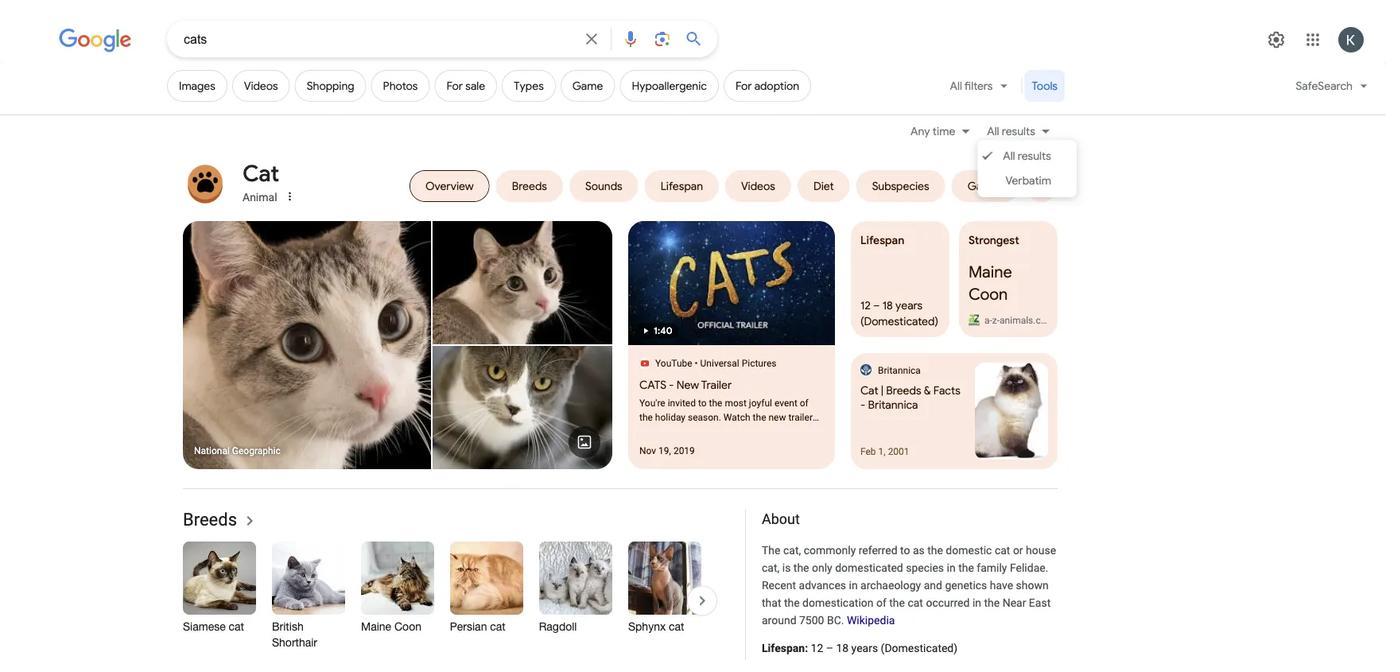 Task type: vqa. For each thing, say whether or not it's contained in the screenshot.
the 12 – 18 years (Domesticated)
yes



Task type: describe. For each thing, give the bounding box(es) containing it.
animals.com
[[1000, 315, 1055, 326]]

0 horizontal spatial 18 years
[[836, 642, 878, 655]]

maine inside heading
[[361, 620, 391, 633]]

animal
[[243, 190, 277, 204]]

ragdoll heading
[[539, 619, 612, 635]]

1 vertical spatial in
[[849, 579, 858, 592]]

filters
[[964, 79, 993, 93]]

verbatim link
[[978, 169, 1077, 193]]

new
[[677, 378, 699, 392]]

game
[[572, 79, 603, 93]]

wikipedia link
[[847, 614, 895, 627]]

types link
[[502, 70, 556, 102]]

siamese
[[183, 620, 226, 633]]

to inside cats - new trailer you're invited to the most joyful event of the holiday season. watch the new trailer for cats now.
[[698, 398, 707, 409]]

for for for sale
[[446, 79, 463, 93]]

1 horizontal spatial coon
[[969, 284, 1008, 304]]

any
[[911, 124, 930, 138]]

trailer
[[788, 412, 813, 423]]

all results radio item
[[978, 144, 1077, 169]]

images
[[179, 79, 215, 93]]

a-
[[984, 315, 992, 326]]

national
[[194, 445, 230, 456]]

images link
[[167, 70, 227, 102]]

maine coon heading
[[361, 619, 434, 635]]

for
[[639, 426, 651, 437]]

archaeology
[[860, 579, 921, 592]]

sale
[[465, 79, 485, 93]]

or
[[1013, 544, 1023, 557]]

hypoallergenic
[[632, 79, 707, 93]]

add for sale element
[[446, 79, 485, 93]]

shopping link
[[295, 70, 366, 102]]

feb 1, 2001
[[860, 446, 909, 457]]

pictures
[[742, 358, 776, 369]]

persian cat link
[[450, 542, 523, 658]]

more options image
[[284, 190, 296, 203]]

add types element
[[514, 79, 544, 93]]

menu containing all results
[[978, 140, 1077, 197]]

19,
[[658, 445, 671, 456]]

feb
[[860, 446, 876, 457]]

joyful
[[749, 398, 772, 409]]

the right is
[[793, 561, 809, 574]]

1 domestic cat image from the left
[[183, 221, 431, 469]]

shorthair
[[272, 636, 317, 649]]

•
[[695, 358, 698, 369]]

cat | breeds & facts - britannica
[[860, 383, 960, 412]]

lifespan for lifespan
[[860, 233, 904, 247]]

0 horizontal spatial 12
[[811, 642, 823, 655]]

safesearch button
[[1286, 70, 1377, 108]]

about
[[762, 511, 800, 528]]

trailer
[[701, 378, 732, 392]]

and
[[924, 579, 942, 592]]

strongest
[[969, 233, 1019, 247]]

british shorthair
[[272, 620, 317, 649]]

maine coon link
[[361, 542, 434, 658]]

the right "that"
[[784, 596, 800, 609]]

event
[[774, 398, 797, 409]]

1 vertical spatial –
[[826, 642, 833, 655]]

add hypoallergenic element
[[632, 79, 707, 93]]

around
[[762, 614, 796, 627]]

add photos element
[[383, 79, 418, 93]]

1,
[[878, 446, 886, 457]]

of inside cats - new trailer you're invited to the most joyful event of the holiday season. watch the new trailer for cats now.
[[800, 398, 809, 409]]

the down have
[[984, 596, 1000, 609]]

of inside the cat, commonly referred to as the domestic cat or house cat, is the only domesticated species in the family felidae. recent advances in archaeology and genetics have shown that the domestication of the cat occurred in the near east around 7500 bc.
[[876, 596, 886, 609]]

siamese cat link
[[183, 542, 256, 658]]

persian cat heading
[[450, 619, 523, 635]]

national geographic
[[194, 445, 281, 456]]

geographic
[[232, 445, 281, 456]]

any time button
[[911, 122, 978, 140]]

breeds inside the cat | breeds & facts - britannica
[[886, 383, 921, 397]]

photos
[[383, 79, 418, 93]]

britannica inside the cat | breeds & facts - britannica
[[868, 398, 918, 412]]

east
[[1029, 596, 1051, 609]]

near
[[1002, 596, 1026, 609]]

persian
[[450, 620, 487, 633]]

wikipedia
[[847, 614, 895, 627]]

commonly
[[804, 544, 856, 557]]

cat for cat
[[243, 159, 279, 187]]

the
[[762, 544, 780, 557]]

for adoption
[[735, 79, 799, 93]]

game link
[[560, 70, 615, 102]]

0 vertical spatial maine coon
[[969, 262, 1012, 304]]

1 horizontal spatial in
[[947, 561, 956, 574]]

google image
[[59, 29, 132, 52]]

0 vertical spatial (domesticated)
[[860, 314, 938, 328]]

british
[[272, 620, 303, 633]]

verbatim
[[1005, 174, 1051, 188]]

any time
[[911, 124, 955, 138]]

recent
[[762, 579, 796, 592]]

now.
[[679, 426, 699, 437]]

referred
[[859, 544, 897, 557]]

domesticated
[[835, 561, 903, 574]]

1 vertical spatial (domesticated)
[[881, 642, 958, 655]]

all filters button
[[940, 70, 1019, 108]]

holiday
[[655, 412, 685, 423]]

ragdoll link
[[539, 542, 612, 658]]

ragdoll
[[539, 620, 577, 633]]

videos
[[244, 79, 278, 93]]

results inside dropdown button
[[1002, 124, 1035, 138]]

time
[[933, 124, 955, 138]]

cat down the archaeology
[[908, 596, 923, 609]]

siamese cat
[[183, 620, 244, 633]]

domestic
[[946, 544, 992, 557]]

shopping
[[307, 79, 354, 93]]

all inside popup button
[[950, 79, 962, 93]]

you're
[[639, 398, 665, 409]]



Task type: locate. For each thing, give the bounding box(es) containing it.
types
[[514, 79, 544, 93]]

2019
[[673, 445, 695, 456]]

1 vertical spatial all
[[987, 124, 999, 138]]

youtube • universal pictures
[[655, 358, 776, 369]]

-
[[669, 378, 674, 392], [860, 398, 865, 412]]

1 for from the left
[[446, 79, 463, 93]]

maine coon up a-
[[969, 262, 1012, 304]]

most
[[725, 398, 747, 409]]

0 horizontal spatial domestic cat image
[[183, 221, 431, 469]]

0 horizontal spatial of
[[800, 398, 809, 409]]

the down the archaeology
[[889, 596, 905, 609]]

shown
[[1016, 579, 1049, 592]]

maine right british shorthair heading
[[361, 620, 391, 633]]

results up the all results radio item
[[1002, 124, 1035, 138]]

all results button
[[978, 122, 1058, 140]]

0 horizontal spatial cat,
[[762, 561, 779, 574]]

maine coon inside heading
[[361, 620, 421, 633]]

(domesticated)
[[860, 314, 938, 328], [881, 642, 958, 655]]

1 vertical spatial coon
[[394, 620, 421, 633]]

Search search field
[[184, 30, 573, 50]]

1 vertical spatial lifespan
[[762, 642, 805, 655]]

1 horizontal spatial cat
[[860, 383, 878, 397]]

lifespan
[[860, 233, 904, 247], [762, 642, 805, 655]]

of down the archaeology
[[876, 596, 886, 609]]

breeds
[[886, 383, 921, 397], [183, 509, 237, 530]]

1 vertical spatial results
[[1018, 149, 1051, 163]]

all filters
[[950, 79, 993, 93]]

of up trailer
[[800, 398, 809, 409]]

1 vertical spatial maine
[[361, 620, 391, 633]]

1 horizontal spatial -
[[860, 398, 865, 412]]

7500
[[799, 614, 824, 627]]

0 horizontal spatial maine
[[361, 620, 391, 633]]

- inside cats - new trailer you're invited to the most joyful event of the holiday season. watch the new trailer for cats now.
[[669, 378, 674, 392]]

cat for persian cat
[[490, 620, 506, 633]]

web result image image
[[975, 363, 1048, 460]]

cat inside the cat | breeds & facts - britannica
[[860, 383, 878, 397]]

0 vertical spatial cats
[[639, 378, 666, 392]]

have
[[990, 579, 1013, 592]]

all up the all results radio item
[[987, 124, 999, 138]]

1 horizontal spatial maine
[[969, 262, 1012, 282]]

persian cat
[[450, 620, 506, 633]]

1 horizontal spatial breeds
[[886, 383, 921, 397]]

cats up you're
[[639, 378, 666, 392]]

all inside dropdown button
[[987, 124, 999, 138]]

advances
[[799, 579, 846, 592]]

1 vertical spatial breeds
[[183, 509, 237, 530]]

2 for from the left
[[735, 79, 752, 93]]

cat up 'animal'
[[243, 159, 279, 187]]

the
[[709, 398, 722, 409], [639, 412, 653, 423], [753, 412, 766, 423], [927, 544, 943, 557], [793, 561, 809, 574], [958, 561, 974, 574], [784, 596, 800, 609], [889, 596, 905, 609], [984, 596, 1000, 609]]

all results up the verbatim
[[1003, 149, 1051, 163]]

cat left |
[[860, 383, 878, 397]]

coon left persian
[[394, 620, 421, 633]]

britannica down |
[[868, 398, 918, 412]]

18 years inside 12 – 18 years (domesticated)
[[882, 298, 923, 312]]

breeds inside breeds link
[[183, 509, 237, 530]]

for left sale
[[446, 79, 463, 93]]

watch
[[723, 412, 750, 423]]

0 vertical spatial all
[[950, 79, 962, 93]]

nov 19, 2019
[[639, 445, 695, 456]]

occurred
[[926, 596, 970, 609]]

0 horizontal spatial -
[[669, 378, 674, 392]]

in down the genetics
[[972, 596, 981, 609]]

facts
[[933, 383, 960, 397]]

results up the verbatim
[[1018, 149, 1051, 163]]

breeds down national
[[183, 509, 237, 530]]

1 vertical spatial to
[[900, 544, 910, 557]]

1 vertical spatial -
[[860, 398, 865, 412]]

for left adoption
[[735, 79, 752, 93]]

2 vertical spatial in
[[972, 596, 981, 609]]

|
[[881, 383, 884, 397]]

lifespan down around
[[762, 642, 805, 655]]

(domesticated) down occurred
[[881, 642, 958, 655]]

in
[[947, 561, 956, 574], [849, 579, 858, 592], [972, 596, 981, 609]]

maine down strongest
[[969, 262, 1012, 282]]

the right as
[[927, 544, 943, 557]]

that
[[762, 596, 781, 609]]

0 vertical spatial coon
[[969, 284, 1008, 304]]

1 vertical spatial of
[[876, 596, 886, 609]]

1 vertical spatial 12
[[811, 642, 823, 655]]

more options element
[[282, 188, 298, 204]]

all left 'filters'
[[950, 79, 962, 93]]

coon
[[969, 284, 1008, 304], [394, 620, 421, 633]]

in up the genetics
[[947, 561, 956, 574]]

genetics
[[945, 579, 987, 592]]

cat, left is
[[762, 561, 779, 574]]

1 horizontal spatial all
[[987, 124, 999, 138]]

1 vertical spatial all results
[[1003, 149, 1051, 163]]

1 vertical spatial 18 years
[[836, 642, 878, 655]]

tools button
[[1025, 70, 1065, 102]]

for sale link
[[435, 70, 497, 102]]

cat left or
[[995, 544, 1010, 557]]

lifespan : 12 – 18 years (domesticated)
[[762, 642, 958, 655]]

lifespan for lifespan : 12 – 18 years (domesticated)
[[762, 642, 805, 655]]

coon inside heading
[[394, 620, 421, 633]]

0 horizontal spatial –
[[826, 642, 833, 655]]

new
[[769, 412, 786, 423]]

sphynx
[[628, 620, 666, 633]]

all results inside radio item
[[1003, 149, 1051, 163]]

cat
[[243, 159, 279, 187], [860, 383, 878, 397]]

cat right persian
[[490, 620, 506, 633]]

family
[[977, 561, 1007, 574]]

photos link
[[371, 70, 430, 102]]

to inside the cat, commonly referred to as the domestic cat or house cat, is the only domesticated species in the family felidae. recent advances in archaeology and genetics have shown that the domestication of the cat occurred in the near east around 7500 bc.
[[900, 544, 910, 557]]

in up domestication
[[849, 579, 858, 592]]

coon up a-
[[969, 284, 1008, 304]]

2 horizontal spatial all
[[1003, 149, 1015, 163]]

cat for cat | breeds & facts - britannica
[[860, 383, 878, 397]]

list
[[183, 542, 847, 658]]

sphynx cat
[[628, 620, 684, 633]]

british shorthair heading
[[272, 619, 345, 650]]

adoption
[[754, 79, 799, 93]]

siamese cat heading
[[183, 619, 256, 635]]

all results inside all results dropdown button
[[987, 124, 1035, 138]]

1 horizontal spatial cat,
[[783, 544, 801, 557]]

0 vertical spatial cat,
[[783, 544, 801, 557]]

– inside 12 – 18 years (domesticated)
[[873, 298, 880, 312]]

1 horizontal spatial 18 years
[[882, 298, 923, 312]]

sphynx cat heading
[[628, 619, 701, 635]]

safesearch
[[1296, 79, 1353, 93]]

breeds link
[[183, 509, 259, 530]]

1 horizontal spatial for
[[735, 79, 752, 93]]

2 horizontal spatial in
[[972, 596, 981, 609]]

only
[[812, 561, 832, 574]]

0 horizontal spatial breeds
[[183, 509, 237, 530]]

is
[[782, 561, 791, 574]]

hypoallergenic link
[[620, 70, 719, 102]]

search by image image
[[653, 29, 672, 49]]

0 vertical spatial cat
[[243, 159, 279, 187]]

1 vertical spatial cat
[[860, 383, 878, 397]]

0 horizontal spatial for
[[446, 79, 463, 93]]

the down the joyful
[[753, 412, 766, 423]]

0 vertical spatial all results
[[987, 124, 1035, 138]]

add game element
[[572, 79, 603, 93]]

0 horizontal spatial to
[[698, 398, 707, 409]]

lifespan up 12 – 18 years (domesticated)
[[860, 233, 904, 247]]

(domesticated) up |
[[860, 314, 938, 328]]

1 horizontal spatial to
[[900, 544, 910, 557]]

all results up the all results radio item
[[987, 124, 1035, 138]]

:
[[805, 642, 808, 655]]

1 vertical spatial cats
[[654, 426, 677, 437]]

1 horizontal spatial domestic cat image
[[433, 221, 612, 344]]

cat right siamese
[[229, 620, 244, 633]]

all down all results dropdown button
[[1003, 149, 1015, 163]]

0 horizontal spatial maine coon
[[361, 620, 421, 633]]

cat, up is
[[783, 544, 801, 557]]

all
[[950, 79, 962, 93], [987, 124, 999, 138], [1003, 149, 1015, 163]]

the up for
[[639, 412, 653, 423]]

all inside radio item
[[1003, 149, 1015, 163]]

results inside radio item
[[1018, 149, 1051, 163]]

nov
[[639, 445, 656, 456]]

cats are cute, furry, cuddly — and an invasive alien species image
[[433, 346, 612, 469]]

season.
[[688, 412, 721, 423]]

domestic cat image
[[183, 221, 431, 469], [433, 221, 612, 344]]

12 – 18 years (domesticated)
[[860, 298, 938, 328]]

universal
[[700, 358, 739, 369]]

to left as
[[900, 544, 910, 557]]

None search field
[[0, 20, 717, 57]]

the up the genetics
[[958, 561, 974, 574]]

results
[[1002, 124, 1035, 138], [1018, 149, 1051, 163]]

cats
[[639, 378, 666, 392], [654, 426, 677, 437]]

add for adoption element
[[735, 79, 799, 93]]

0 horizontal spatial all
[[950, 79, 962, 93]]

z-
[[992, 315, 1000, 326]]

0 horizontal spatial in
[[849, 579, 858, 592]]

0 vertical spatial -
[[669, 378, 674, 392]]

maine coon left persian
[[361, 620, 421, 633]]

species
[[906, 561, 944, 574]]

1 vertical spatial maine coon
[[361, 620, 421, 633]]

sphynx cat link
[[628, 542, 701, 658]]

search by voice image
[[621, 29, 640, 49]]

0 vertical spatial lifespan
[[860, 233, 904, 247]]

cat for sphynx cat
[[669, 620, 684, 633]]

- left new
[[669, 378, 674, 392]]

0 horizontal spatial lifespan
[[762, 642, 805, 655]]

2001
[[888, 446, 909, 457]]

1 vertical spatial britannica
[[868, 398, 918, 412]]

videos link
[[232, 70, 290, 102]]

0 vertical spatial 12
[[860, 298, 871, 312]]

a-z-animals.com
[[984, 315, 1055, 326]]

2 domestic cat image from the left
[[433, 221, 612, 344]]

tab list
[[183, 159, 1058, 254]]

tools
[[1032, 79, 1058, 93]]

0 vertical spatial maine
[[969, 262, 1012, 282]]

for for for adoption
[[735, 79, 752, 93]]

1 vertical spatial cat,
[[762, 561, 779, 574]]

cat right sphynx
[[669, 620, 684, 633]]

cat heading
[[243, 159, 279, 188]]

to
[[698, 398, 707, 409], [900, 544, 910, 557]]

1 horizontal spatial of
[[876, 596, 886, 609]]

0 horizontal spatial cat
[[243, 159, 279, 187]]

cat inside 'link'
[[490, 620, 506, 633]]

the up season.
[[709, 398, 722, 409]]

- inside the cat | breeds & facts - britannica
[[860, 398, 865, 412]]

18 years
[[882, 298, 923, 312], [836, 642, 878, 655]]

bc.
[[827, 614, 844, 627]]

for sale
[[446, 79, 485, 93]]

1 horizontal spatial –
[[873, 298, 880, 312]]

0 vertical spatial in
[[947, 561, 956, 574]]

0 vertical spatial britannica
[[878, 365, 921, 376]]

about heading
[[762, 510, 1058, 529]]

britannica up |
[[878, 365, 921, 376]]

list containing siamese cat
[[183, 542, 847, 658]]

0 vertical spatial 18 years
[[882, 298, 923, 312]]

- up feb
[[860, 398, 865, 412]]

cat for siamese cat
[[229, 620, 244, 633]]

british shorthair link
[[272, 542, 345, 658]]

cats down holiday
[[654, 426, 677, 437]]

0 vertical spatial to
[[698, 398, 707, 409]]

2 vertical spatial all
[[1003, 149, 1015, 163]]

12 inside 12 – 18 years (domesticated)
[[860, 298, 871, 312]]

0 vertical spatial breeds
[[886, 383, 921, 397]]

0 vertical spatial –
[[873, 298, 880, 312]]

menu
[[978, 140, 1077, 197]]

0 vertical spatial results
[[1002, 124, 1035, 138]]

0 vertical spatial of
[[800, 398, 809, 409]]

breeds right |
[[886, 383, 921, 397]]

1 horizontal spatial lifespan
[[860, 233, 904, 247]]

0 horizontal spatial coon
[[394, 620, 421, 633]]

to up season.
[[698, 398, 707, 409]]

britannica
[[878, 365, 921, 376], [868, 398, 918, 412]]

1 horizontal spatial 12
[[860, 298, 871, 312]]

1 horizontal spatial maine coon
[[969, 262, 1012, 304]]



